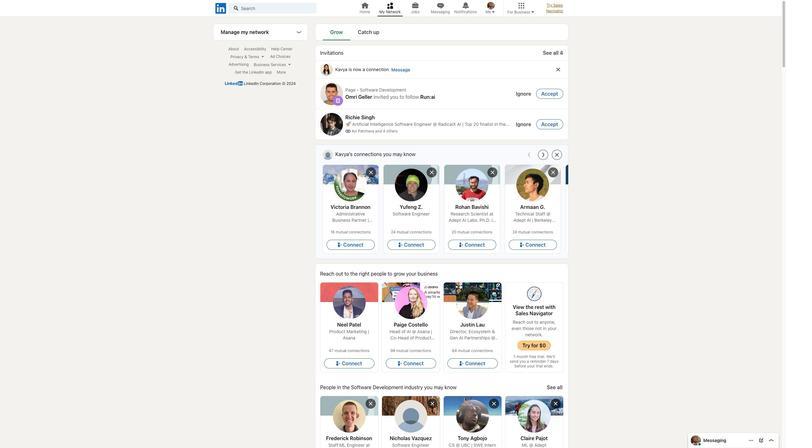 Task type: describe. For each thing, give the bounding box(es) containing it.
neel patel image
[[333, 286, 366, 319]]

rohan bavishi image
[[456, 169, 488, 201]]

armaan g. image
[[516, 169, 549, 201]]

linkedin image
[[214, 2, 227, 15]]

paige costello image
[[394, 286, 427, 319]]

theo spears image
[[487, 2, 495, 9]]

frederick robinson image
[[333, 400, 366, 433]]

yufeng z. image
[[395, 169, 428, 201]]

kavya ravi shankar's profile picture image
[[320, 63, 333, 76]]

victoria brannon is open to work image
[[334, 169, 367, 201]]



Task type: vqa. For each thing, say whether or not it's contained in the screenshot.
middle svg image
no



Task type: locate. For each thing, give the bounding box(es) containing it.
show more in manage my network list element
[[293, 26, 305, 38]]

tab list
[[315, 24, 568, 40]]

remove kavya's connections you may know image
[[554, 152, 559, 157]]

kavya ravi shankar image
[[323, 150, 333, 160]]

richie singh 's profile picture image
[[320, 113, 343, 136]]

next image
[[540, 152, 546, 157]]

close confirmation card image
[[556, 67, 561, 72]]

omri geller's profile picture image
[[320, 82, 343, 105]]

tony agbojo image
[[456, 400, 489, 433]]

for business image
[[530, 9, 535, 14]]

claire pajot image
[[518, 400, 551, 433]]

show more in manage my network list image
[[296, 30, 301, 35]]

justin lau image
[[456, 286, 489, 319]]

small image
[[491, 9, 496, 14]]

theo spears image
[[691, 435, 701, 445]]

Search text field
[[228, 3, 317, 14]]

linkedin image
[[214, 2, 227, 15], [225, 81, 243, 86], [225, 81, 243, 86]]



